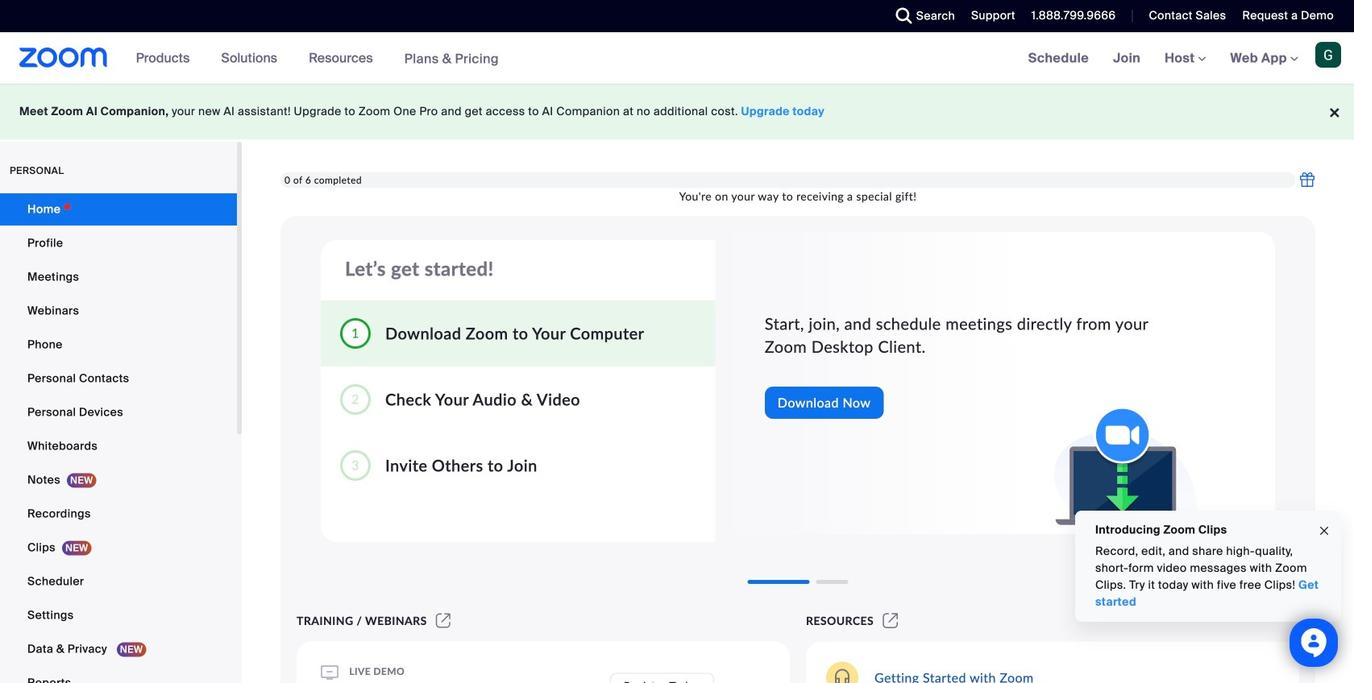 Task type: locate. For each thing, give the bounding box(es) containing it.
product information navigation
[[124, 32, 511, 85]]

window new image
[[434, 614, 453, 628], [881, 614, 901, 628]]

profile picture image
[[1316, 42, 1342, 68]]

1 horizontal spatial window new image
[[881, 614, 901, 628]]

banner
[[0, 32, 1355, 85]]

zoom logo image
[[19, 48, 108, 68]]

0 horizontal spatial window new image
[[434, 614, 453, 628]]

footer
[[0, 84, 1355, 139]]

2 window new image from the left
[[881, 614, 901, 628]]



Task type: vqa. For each thing, say whether or not it's contained in the screenshot.
Apps corresponding to Zoom Apps Quick Launch Button
no



Task type: describe. For each thing, give the bounding box(es) containing it.
close image
[[1318, 522, 1331, 541]]

1 window new image from the left
[[434, 614, 453, 628]]

meetings navigation
[[1017, 32, 1355, 85]]

personal menu menu
[[0, 194, 237, 684]]



